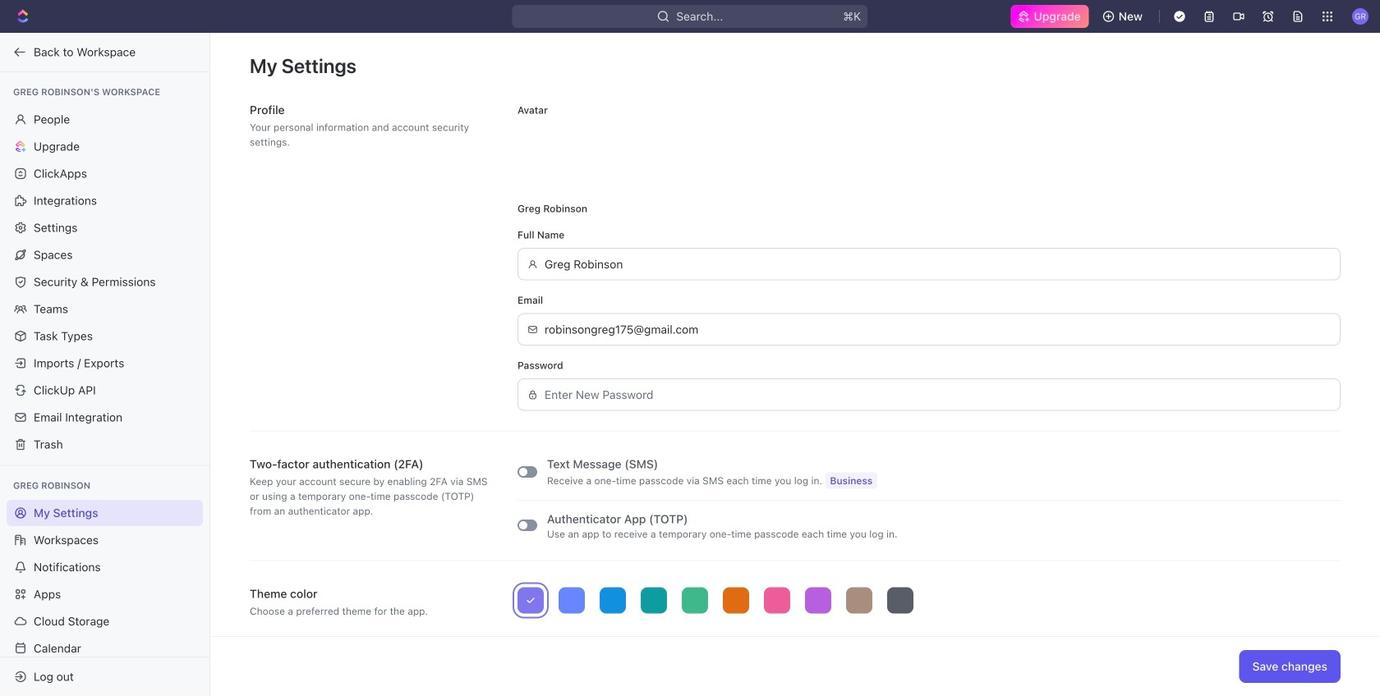 Task type: vqa. For each thing, say whether or not it's contained in the screenshot.
Enter Username text field
yes



Task type: describe. For each thing, give the bounding box(es) containing it.
Enter New Password text field
[[545, 380, 1331, 411]]

Enter Username text field
[[545, 249, 1331, 280]]

3 option from the left
[[600, 588, 626, 614]]

9 option from the left
[[847, 588, 873, 614]]

8 option from the left
[[805, 588, 832, 614]]

1 option from the left
[[518, 588, 544, 614]]



Task type: locate. For each thing, give the bounding box(es) containing it.
list box
[[518, 588, 1341, 614]]

option
[[518, 588, 544, 614], [559, 588, 585, 614], [600, 588, 626, 614], [641, 588, 667, 614], [682, 588, 708, 614], [723, 588, 750, 614], [764, 588, 791, 614], [805, 588, 832, 614], [847, 588, 873, 614], [888, 588, 914, 614]]

10 option from the left
[[888, 588, 914, 614]]

6 option from the left
[[723, 588, 750, 614]]

Enter Email text field
[[545, 314, 1331, 345]]

2 option from the left
[[559, 588, 585, 614]]

available on business plans or higher element
[[826, 473, 878, 489]]

7 option from the left
[[764, 588, 791, 614]]

5 option from the left
[[682, 588, 708, 614]]

4 option from the left
[[641, 588, 667, 614]]



